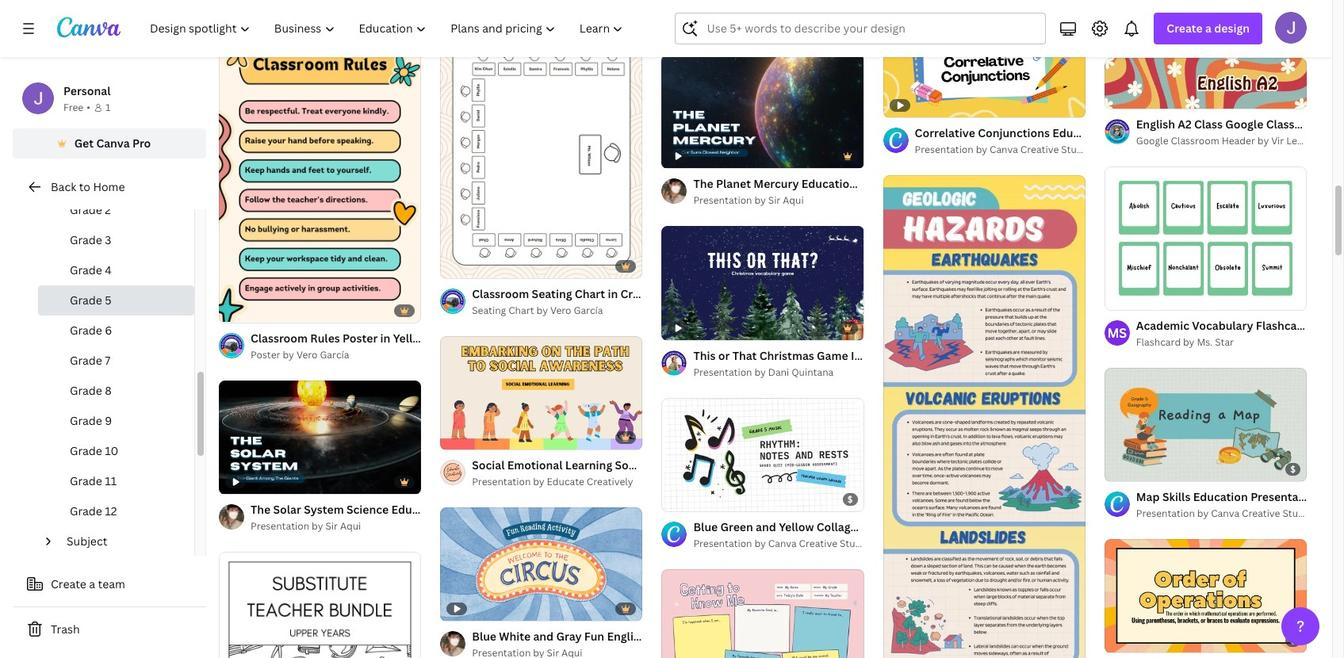 Task type: describe. For each thing, give the bounding box(es) containing it.
free
[[63, 101, 83, 114]]

1 horizontal spatial aqui
[[783, 194, 804, 207]]

by inside "presentation by educate creatively" link
[[533, 475, 544, 488]]

academic
[[1136, 318, 1189, 333]]

black white upper years relief substitute teacher bundle worksheets image
[[219, 552, 421, 658]]

grade 4
[[70, 262, 112, 278]]

vocabulary
[[1192, 318, 1253, 333]]

9
[[105, 413, 112, 428]]

1 for 1 of 5
[[1115, 291, 1120, 303]]

and inside blue green and yellow collage music quiz presentation presentation by canva creative studio
[[756, 519, 776, 534]]

magic
[[789, 22, 816, 36]]

1 for 1 of 11
[[1115, 633, 1120, 645]]

20
[[690, 492, 701, 504]]

in for classroom seating chart in cream and yellow retro style
[[608, 286, 618, 301]]

pro
[[132, 136, 151, 151]]

of for 11
[[1122, 633, 1131, 645]]

0 vertical spatial presentation by canva creative studio link
[[915, 142, 1091, 158]]

creative inside blue green and yellow collage music quiz presentation presentation by canva creative studio
[[799, 537, 837, 550]]

team
[[98, 576, 125, 592]]

10 inside 1 of 10 link
[[469, 430, 479, 442]]

$ for 1 of 11
[[1290, 634, 1296, 646]]

grade 5
[[70, 293, 112, 308]]

presentation by educate creatively link
[[472, 474, 643, 490]]

1 of 10 link
[[440, 336, 643, 450]]

1 vertical spatial poster
[[251, 348, 280, 361]]

blue green and yellow collage music quiz presentation link
[[693, 518, 990, 536]]

by inside classroom seating chart in cream and yellow retro style seating chart by vero garcía
[[536, 304, 548, 317]]

ms link
[[1104, 320, 1130, 346]]

1 of 5
[[1115, 291, 1138, 303]]

get canva pro
[[74, 136, 151, 151]]

1 of 10
[[451, 430, 479, 442]]

4
[[105, 262, 112, 278]]

blue green and yellow collage music quiz presentation presentation by canva creative studio
[[693, 519, 990, 550]]

1 of 13
[[1115, 462, 1143, 474]]

grade 6
[[70, 323, 112, 338]]

grade 12
[[70, 504, 117, 519]]

grade 3 link
[[38, 225, 194, 255]]

0 vertical spatial studio
[[1061, 143, 1091, 156]]

flashcards
[[1256, 318, 1314, 333]]

white
[[1275, 8, 1307, 23]]

1 of 11 link
[[1104, 539, 1307, 653]]

1 vertical spatial seating
[[472, 304, 506, 317]]

grade 11 link
[[38, 466, 194, 496]]

ms.
[[1197, 335, 1213, 349]]

infographic
[[693, 22, 746, 36]]

vir
[[1271, 134, 1284, 147]]

classroom seating chart in cream and yellow retro style seating chart by vero garcía
[[472, 286, 779, 317]]

1 for 1
[[105, 101, 110, 114]]

design
[[1214, 21, 1250, 36]]

blue inside blue green and yellow collage music quiz presentation presentation by canva creative studio
[[693, 519, 718, 534]]

personal
[[63, 83, 111, 98]]

•
[[87, 101, 90, 114]]

classroom rules poster in yellow blue and pink retro style link
[[251, 330, 567, 347]]

yellow inside classroom seating chart in cream and yellow retro style seating chart by vero garcía
[[682, 286, 717, 301]]

flashcard
[[1136, 335, 1181, 349]]

by inside classroom rules poster in yellow blue and pink retro style poster by vero garcía
[[283, 348, 294, 361]]

1 of 13 link
[[1104, 368, 1307, 481]]

meet the teacher flyer in white red an flyer by vero garcía
[[1136, 8, 1344, 39]]

map skills education presentation in a gray and blue hand drawn style image
[[1104, 368, 1307, 481]]

dani
[[768, 365, 789, 379]]

get canva pro button
[[13, 128, 206, 159]]

to
[[79, 179, 90, 194]]

presentation by dani quintana link
[[693, 365, 864, 381]]

pink
[[481, 330, 504, 345]]

0 horizontal spatial flyer
[[1136, 25, 1159, 39]]

garcía for classroom seating chart in cream and yellow retro style
[[574, 304, 603, 317]]

math order of operations presentation pink yellow and orange retro style image
[[1104, 539, 1307, 653]]

quintana
[[791, 365, 834, 379]]

trash link
[[13, 614, 206, 645]]

classroom for style
[[472, 286, 529, 301]]

0 horizontal spatial presentation by sir aqui link
[[251, 519, 421, 535]]

create a design button
[[1154, 13, 1262, 44]]

presentation by canva creative studio link for 1 of 13
[[1136, 506, 1313, 522]]

trash
[[51, 622, 80, 637]]

1 horizontal spatial poster
[[343, 330, 378, 345]]

the
[[1166, 8, 1185, 23]]

1 for 1 of 20
[[673, 492, 677, 504]]

social emotional learning social awareness education presentation colorful illustrative style image
[[440, 336, 643, 450]]

0 vertical spatial classroom
[[1171, 134, 1219, 147]]

grade 4 link
[[38, 255, 194, 285]]

english a2 class google classroom header in colorful retro style image
[[1104, 58, 1307, 108]]

presentation by educate creatively
[[472, 475, 633, 488]]

grade for grade 4
[[70, 262, 102, 278]]

vero for classroom seating chart in cream and yellow retro style
[[550, 304, 571, 317]]

1 horizontal spatial creative
[[1020, 143, 1059, 156]]

0 vertical spatial 11
[[105, 473, 117, 488]]

classroom rules poster in yellow blue and pink retro style poster by vero garcía
[[251, 330, 567, 361]]

back to home
[[51, 179, 125, 194]]

back to home link
[[13, 171, 206, 203]]

grade 9 link
[[38, 406, 194, 436]]

by inside presentation by dani quintana link
[[754, 365, 766, 379]]

collage
[[817, 519, 857, 534]]

0 horizontal spatial 5
[[105, 293, 112, 308]]

leguizamón
[[1286, 134, 1341, 147]]

grade 10
[[70, 443, 118, 458]]

presentation inside presentation by dani quintana link
[[693, 365, 752, 379]]

cream
[[621, 286, 656, 301]]

create a design
[[1167, 21, 1250, 36]]

back
[[51, 179, 76, 194]]

by inside infographic by maca magic class link
[[748, 22, 759, 36]]

ms. star element
[[1104, 320, 1130, 346]]

seating chart by vero garcía link
[[472, 303, 643, 319]]

google classroom header by vir leguizamón
[[1136, 134, 1341, 147]]

grade 3
[[70, 232, 111, 247]]

a for team
[[89, 576, 95, 592]]

vero for classroom rules poster in yellow blue and pink retro style
[[296, 348, 318, 361]]

2 horizontal spatial studio
[[1282, 507, 1313, 520]]

grade for grade 8
[[70, 383, 102, 398]]

1 of 11
[[1115, 633, 1142, 645]]

classroom seating chart in cream and yellow retro style image
[[440, 0, 643, 278]]

grade 7
[[70, 353, 110, 368]]

meet
[[1136, 8, 1164, 23]]

quiz
[[894, 519, 918, 534]]

google classroom header by vir leguizamón link
[[1136, 133, 1341, 149]]

geologic hazards educational infographic in blue and  yellowline drawing style image
[[883, 176, 1085, 658]]

1 horizontal spatial presentation by canva creative studio
[[1136, 507, 1313, 520]]

presentation inside "presentation by educate creatively" link
[[472, 475, 531, 488]]



Task type: locate. For each thing, give the bounding box(es) containing it.
1 inside 1 of 13 'link'
[[1115, 462, 1120, 474]]

1 vertical spatial blue
[[693, 519, 718, 534]]

music
[[859, 519, 891, 534]]

educate
[[547, 475, 584, 488]]

yellow left collage
[[779, 519, 814, 534]]

infographic by maca magic class
[[693, 22, 842, 36]]

in up poster by vero garcía link
[[380, 330, 390, 345]]

vero down 'rules'
[[296, 348, 318, 361]]

academic vocabulary flashcards green flashcard by ms. star
[[1136, 318, 1344, 349]]

1 horizontal spatial presentation by canva creative studio link
[[915, 142, 1091, 158]]

blue down 20
[[693, 519, 718, 534]]

1 horizontal spatial yellow
[[682, 286, 717, 301]]

0 vertical spatial poster
[[343, 330, 378, 345]]

chart
[[575, 286, 605, 301], [508, 304, 534, 317]]

grade for grade 12
[[70, 504, 102, 519]]

1 horizontal spatial flyer
[[1233, 8, 1260, 23]]

of inside the 1 of 20 link
[[679, 492, 688, 504]]

canva inside button
[[96, 136, 130, 151]]

in inside meet the teacher flyer in white red an flyer by vero garcía
[[1262, 8, 1272, 23]]

0 vertical spatial retro
[[719, 286, 749, 301]]

classroom up pink
[[472, 286, 529, 301]]

green right "flashcards" on the right of page
[[1317, 318, 1344, 333]]

meet the teacher flyer in white red an link
[[1136, 7, 1344, 25]]

2 horizontal spatial creative
[[1242, 507, 1280, 520]]

star
[[1215, 335, 1234, 349]]

8
[[105, 383, 112, 398]]

by inside academic vocabulary flashcards green flashcard by ms. star
[[1183, 335, 1194, 349]]

1 inside 1 of 10 link
[[451, 430, 456, 442]]

1 vertical spatial $
[[848, 493, 853, 505]]

in inside classroom rules poster in yellow blue and pink retro style poster by vero garcía
[[380, 330, 390, 345]]

1 vertical spatial flyer
[[1136, 25, 1159, 39]]

vero inside classroom seating chart in cream and yellow retro style seating chart by vero garcía
[[550, 304, 571, 317]]

vero
[[1175, 25, 1196, 39], [550, 304, 571, 317], [296, 348, 318, 361]]

13
[[1133, 462, 1143, 474]]

retro
[[719, 286, 749, 301], [507, 330, 537, 345]]

classroom for retro
[[251, 330, 308, 345]]

vero inside classroom rules poster in yellow blue and pink retro style poster by vero garcía
[[296, 348, 318, 361]]

blue inside classroom rules poster in yellow blue and pink retro style poster by vero garcía
[[431, 330, 455, 345]]

1 for 1 of 13
[[1115, 462, 1120, 474]]

create inside dropdown button
[[1167, 21, 1203, 36]]

0 vertical spatial blue
[[431, 330, 455, 345]]

1 vertical spatial presentation by sir aqui
[[251, 519, 361, 533]]

1 vertical spatial chart
[[508, 304, 534, 317]]

5 up academic
[[1133, 291, 1138, 303]]

poster by vero garcía link
[[251, 347, 421, 363]]

by inside google classroom header by vir leguizamón link
[[1257, 134, 1269, 147]]

a for design
[[1205, 21, 1212, 36]]

grade for grade 2
[[70, 202, 102, 217]]

1 grade from the top
[[70, 202, 102, 217]]

a inside dropdown button
[[1205, 21, 1212, 36]]

0 vertical spatial presentation by canva creative studio
[[915, 143, 1091, 156]]

1 horizontal spatial and
[[658, 286, 679, 301]]

a left design
[[1205, 21, 1212, 36]]

1
[[105, 101, 110, 114], [1115, 291, 1120, 303], [451, 430, 456, 442], [1115, 462, 1120, 474], [673, 492, 677, 504], [1115, 633, 1120, 645]]

presentation by sir aqui for the rightmost presentation by sir aqui link
[[693, 194, 804, 207]]

presentation by dani quintana
[[693, 365, 834, 379]]

style inside classroom seating chart in cream and yellow retro style seating chart by vero garcía
[[752, 286, 779, 301]]

1 vertical spatial green
[[720, 519, 753, 534]]

0 vertical spatial aqui
[[783, 194, 804, 207]]

grade for grade 6
[[70, 323, 102, 338]]

0 horizontal spatial garcía
[[320, 348, 349, 361]]

1 horizontal spatial 10
[[469, 430, 479, 442]]

retro inside classroom seating chart in cream and yellow retro style seating chart by vero garcía
[[719, 286, 749, 301]]

sir for the rightmost presentation by sir aqui link
[[768, 194, 781, 207]]

classroom
[[1171, 134, 1219, 147], [472, 286, 529, 301], [251, 330, 308, 345]]

0 vertical spatial and
[[658, 286, 679, 301]]

1 for 1 of 10
[[451, 430, 456, 442]]

9 grade from the top
[[70, 443, 102, 458]]

0 horizontal spatial green
[[720, 519, 753, 534]]

2 vertical spatial presentation by canva creative studio link
[[693, 536, 870, 552]]

0 horizontal spatial retro
[[507, 330, 537, 345]]

of inside "1 of 11" link
[[1122, 633, 1131, 645]]

green inside blue green and yellow collage music quiz presentation presentation by canva creative studio
[[720, 519, 753, 534]]

yellow right cream
[[682, 286, 717, 301]]

yellow inside classroom rules poster in yellow blue and pink retro style poster by vero garcía
[[393, 330, 428, 345]]

grade for grade 3
[[70, 232, 102, 247]]

header
[[1222, 134, 1255, 147]]

1 horizontal spatial blue
[[693, 519, 718, 534]]

grade for grade 9
[[70, 413, 102, 428]]

1 of 20
[[673, 492, 701, 504]]

green inside academic vocabulary flashcards green flashcard by ms. star
[[1317, 318, 1344, 333]]

8 grade from the top
[[70, 413, 102, 428]]

0 horizontal spatial presentation by canva creative studio
[[915, 143, 1091, 156]]

aqui
[[783, 194, 804, 207], [340, 519, 361, 533]]

1 vertical spatial garcía
[[574, 304, 603, 317]]

teacher
[[1187, 8, 1230, 23]]

and left collage
[[756, 519, 776, 534]]

of inside 1 of 10 link
[[458, 430, 467, 442]]

1 horizontal spatial style
[[752, 286, 779, 301]]

of
[[1122, 291, 1131, 303], [458, 430, 467, 442], [1122, 462, 1131, 474], [679, 492, 688, 504], [1122, 633, 1131, 645]]

top level navigation element
[[140, 13, 637, 44]]

grade 2 link
[[38, 195, 194, 225]]

classroom inside classroom seating chart in cream and yellow retro style seating chart by vero garcía
[[472, 286, 529, 301]]

1 horizontal spatial garcía
[[574, 304, 603, 317]]

1 vertical spatial vero
[[550, 304, 571, 317]]

0 vertical spatial 10
[[469, 430, 479, 442]]

2 vertical spatial vero
[[296, 348, 318, 361]]

0 horizontal spatial style
[[539, 330, 567, 345]]

1 vertical spatial aqui
[[340, 519, 361, 533]]

creative
[[1020, 143, 1059, 156], [1242, 507, 1280, 520], [799, 537, 837, 550]]

maca
[[762, 22, 786, 36]]

0 horizontal spatial blue
[[431, 330, 455, 345]]

grade
[[70, 202, 102, 217], [70, 232, 102, 247], [70, 262, 102, 278], [70, 293, 102, 308], [70, 323, 102, 338], [70, 353, 102, 368], [70, 383, 102, 398], [70, 413, 102, 428], [70, 443, 102, 458], [70, 473, 102, 488], [70, 504, 102, 519]]

infographic by maca magic class link
[[693, 21, 864, 37]]

class
[[818, 22, 842, 36]]

5 down 4 at the top
[[105, 293, 112, 308]]

10 grade from the top
[[70, 473, 102, 488]]

in left white
[[1262, 8, 1272, 23]]

5 grade from the top
[[70, 323, 102, 338]]

0 vertical spatial presentation by sir aqui
[[693, 194, 804, 207]]

12
[[105, 504, 117, 519]]

1 vertical spatial retro
[[507, 330, 537, 345]]

create a team
[[51, 576, 125, 592]]

grade for grade 7
[[70, 353, 102, 368]]

yellow inside blue green and yellow collage music quiz presentation presentation by canva creative studio
[[779, 519, 814, 534]]

6
[[105, 323, 112, 338]]

2 horizontal spatial presentation by canva creative studio link
[[1136, 506, 1313, 522]]

1 vertical spatial yellow
[[393, 330, 428, 345]]

grade left 2
[[70, 202, 102, 217]]

1 vertical spatial style
[[539, 330, 567, 345]]

None search field
[[675, 13, 1046, 44]]

10 inside grade 10 link
[[105, 443, 118, 458]]

0 vertical spatial a
[[1205, 21, 1212, 36]]

1 horizontal spatial vero
[[550, 304, 571, 317]]

by inside blue green and yellow collage music quiz presentation presentation by canva creative studio
[[754, 537, 766, 550]]

style up presentation by dani quintana
[[752, 286, 779, 301]]

jacob simon image
[[1275, 12, 1307, 44]]

grade 2
[[70, 202, 111, 217]]

garcía down teacher
[[1199, 25, 1228, 39]]

Search search field
[[707, 13, 1036, 44]]

2 horizontal spatial and
[[756, 519, 776, 534]]

garcía down 'rules'
[[320, 348, 349, 361]]

in inside classroom seating chart in cream and yellow retro style seating chart by vero garcía
[[608, 286, 618, 301]]

grade for grade 5
[[70, 293, 102, 308]]

collage making activity digital worksheet image
[[662, 569, 864, 658]]

1 horizontal spatial green
[[1317, 318, 1344, 333]]

1 inside the 1 of 5 link
[[1115, 291, 1120, 303]]

presentation by canva creative studio
[[915, 143, 1091, 156], [1136, 507, 1313, 520]]

0 horizontal spatial create
[[51, 576, 86, 592]]

classroom left 'rules'
[[251, 330, 308, 345]]

grade 9
[[70, 413, 112, 428]]

and
[[658, 286, 679, 301], [458, 330, 478, 345], [756, 519, 776, 534]]

and inside classroom seating chart in cream and yellow retro style seating chart by vero garcía
[[658, 286, 679, 301]]

blue green and yellow collage music quiz presentation image
[[662, 398, 864, 512]]

0 horizontal spatial creative
[[799, 537, 837, 550]]

create right the meet
[[1167, 21, 1203, 36]]

0 horizontal spatial vero
[[296, 348, 318, 361]]

1 horizontal spatial presentation by sir aqui link
[[693, 193, 864, 209]]

1 horizontal spatial 11
[[1133, 633, 1142, 645]]

in left cream
[[608, 286, 618, 301]]

grade down grade 4
[[70, 293, 102, 308]]

create inside button
[[51, 576, 86, 592]]

0 vertical spatial chart
[[575, 286, 605, 301]]

0 vertical spatial yellow
[[682, 286, 717, 301]]

free •
[[63, 101, 90, 114]]

create
[[1167, 21, 1203, 36], [51, 576, 86, 592]]

grade left 7
[[70, 353, 102, 368]]

presentation by canva creative studio link
[[915, 142, 1091, 158], [1136, 506, 1313, 522], [693, 536, 870, 552]]

blue
[[431, 330, 455, 345], [693, 519, 718, 534]]

of inside 1 of 13 'link'
[[1122, 462, 1131, 474]]

vero down 'classroom seating chart in cream and yellow retro style' link
[[550, 304, 571, 317]]

2 vertical spatial garcía
[[320, 348, 349, 361]]

grade left 3
[[70, 232, 102, 247]]

4 grade from the top
[[70, 293, 102, 308]]

1 horizontal spatial chart
[[575, 286, 605, 301]]

grade up grade 12
[[70, 473, 102, 488]]

2 horizontal spatial yellow
[[779, 519, 814, 534]]

1 of 20 link
[[662, 398, 864, 512]]

presentation by sir aqui
[[693, 194, 804, 207], [251, 519, 361, 533]]

grade inside 'link'
[[70, 353, 102, 368]]

0 horizontal spatial presentation by sir aqui
[[251, 519, 361, 533]]

retro inside classroom rules poster in yellow blue and pink retro style poster by vero garcía
[[507, 330, 537, 345]]

2
[[105, 202, 111, 217]]

0 horizontal spatial studio
[[840, 537, 870, 550]]

vero down the
[[1175, 25, 1196, 39]]

of inside the 1 of 5 link
[[1122, 291, 1131, 303]]

of for 5
[[1122, 291, 1131, 303]]

presentation by canva creative studio link for 1 of 20
[[693, 536, 870, 552]]

0 vertical spatial green
[[1317, 318, 1344, 333]]

$ for 1 of 13
[[1290, 463, 1296, 475]]

$
[[1290, 463, 1296, 475], [848, 493, 853, 505], [1290, 634, 1296, 646]]

0 horizontal spatial classroom
[[251, 330, 308, 345]]

grade 10 link
[[38, 436, 194, 466]]

style inside classroom rules poster in yellow blue and pink retro style poster by vero garcía
[[539, 330, 567, 345]]

10
[[469, 430, 479, 442], [105, 443, 118, 458]]

1 horizontal spatial create
[[1167, 21, 1203, 36]]

2 vertical spatial studio
[[840, 537, 870, 550]]

0 horizontal spatial sir
[[325, 519, 338, 533]]

2 horizontal spatial classroom
[[1171, 134, 1219, 147]]

2 vertical spatial classroom
[[251, 330, 308, 345]]

by
[[748, 22, 759, 36], [1161, 25, 1173, 39], [1257, 134, 1269, 147], [976, 143, 987, 156], [754, 194, 766, 207], [536, 304, 548, 317], [1183, 335, 1194, 349], [283, 348, 294, 361], [754, 365, 766, 379], [533, 475, 544, 488], [1197, 507, 1209, 520], [312, 519, 323, 533], [754, 537, 766, 550]]

0 horizontal spatial and
[[458, 330, 478, 345]]

creatively
[[587, 475, 633, 488]]

1 vertical spatial presentation by canva creative studio link
[[1136, 506, 1313, 522]]

0 vertical spatial sir
[[768, 194, 781, 207]]

yellow
[[682, 286, 717, 301], [393, 330, 428, 345], [779, 519, 814, 534]]

7
[[105, 353, 110, 368]]

flyer up flyer by vero garcía link
[[1233, 8, 1260, 23]]

2 vertical spatial and
[[756, 519, 776, 534]]

presentation by sir aqui for presentation by sir aqui link to the left
[[251, 519, 361, 533]]

11 grade from the top
[[70, 504, 102, 519]]

classroom rules poster in yellow blue and pink retro style image
[[219, 36, 421, 322]]

classroom inside classroom rules poster in yellow blue and pink retro style poster by vero garcía
[[251, 330, 308, 345]]

ms. star image
[[1104, 320, 1130, 346]]

1 horizontal spatial presentation by sir aqui
[[693, 194, 804, 207]]

and left pink
[[458, 330, 478, 345]]

grade for grade 11
[[70, 473, 102, 488]]

classroom right google
[[1171, 134, 1219, 147]]

grade 12 link
[[38, 496, 194, 527]]

grade 8 link
[[38, 376, 194, 406]]

by inside meet the teacher flyer in white red an flyer by vero garcía
[[1161, 25, 1173, 39]]

0 horizontal spatial seating
[[472, 304, 506, 317]]

1 horizontal spatial 5
[[1133, 291, 1138, 303]]

2 horizontal spatial vero
[[1175, 25, 1196, 39]]

create for create a team
[[51, 576, 86, 592]]

create for create a design
[[1167, 21, 1203, 36]]

1 horizontal spatial a
[[1205, 21, 1212, 36]]

1 inside "1 of 11" link
[[1115, 633, 1120, 645]]

1 inside the 1 of 20 link
[[673, 492, 677, 504]]

grade 7 link
[[38, 346, 194, 376]]

grade left 6
[[70, 323, 102, 338]]

0 horizontal spatial yellow
[[393, 330, 428, 345]]

1 vertical spatial a
[[89, 576, 95, 592]]

seating up pink
[[472, 304, 506, 317]]

canva inside blue green and yellow collage music quiz presentation presentation by canva creative studio
[[768, 537, 797, 550]]

garcía down 'classroom seating chart in cream and yellow retro style' link
[[574, 304, 603, 317]]

of for 10
[[458, 430, 467, 442]]

flyer down the meet
[[1136, 25, 1159, 39]]

1 of 5 link
[[1104, 166, 1307, 310]]

presentation by sir aqui link
[[693, 193, 864, 209], [251, 519, 421, 535]]

1 vertical spatial presentation by sir aqui link
[[251, 519, 421, 535]]

1 vertical spatial 10
[[105, 443, 118, 458]]

1 horizontal spatial seating
[[532, 286, 572, 301]]

and inside classroom rules poster in yellow blue and pink retro style poster by vero garcía
[[458, 330, 478, 345]]

flyer by vero garcía link
[[1136, 25, 1307, 40]]

subject
[[67, 534, 107, 549]]

6 grade from the top
[[70, 353, 102, 368]]

garcía inside classroom rules poster in yellow blue and pink retro style poster by vero garcía
[[320, 348, 349, 361]]

studio inside blue green and yellow collage music quiz presentation presentation by canva creative studio
[[840, 537, 870, 550]]

0 horizontal spatial in
[[380, 330, 390, 345]]

sir for presentation by sir aqui link to the left
[[325, 519, 338, 533]]

0 horizontal spatial poster
[[251, 348, 280, 361]]

1 vertical spatial 11
[[1133, 633, 1142, 645]]

0 vertical spatial garcía
[[1199, 25, 1228, 39]]

vero inside meet the teacher flyer in white red an flyer by vero garcía
[[1175, 25, 1196, 39]]

grade left 4 at the top
[[70, 262, 102, 278]]

garcía for classroom rules poster in yellow blue and pink retro style
[[320, 348, 349, 361]]

0 horizontal spatial 10
[[105, 443, 118, 458]]

3 grade from the top
[[70, 262, 102, 278]]

2 vertical spatial in
[[380, 330, 390, 345]]

2 grade from the top
[[70, 232, 102, 247]]

flashcard by ms. star link
[[1136, 335, 1307, 350]]

of for 20
[[679, 492, 688, 504]]

blue left pink
[[431, 330, 455, 345]]

0 vertical spatial vero
[[1175, 25, 1196, 39]]

garcía
[[1199, 25, 1228, 39], [574, 304, 603, 317], [320, 348, 349, 361]]

1 horizontal spatial in
[[608, 286, 618, 301]]

green down the 1 of 20 link
[[720, 519, 753, 534]]

a
[[1205, 21, 1212, 36], [89, 576, 95, 592]]

garcía inside meet the teacher flyer in white red an flyer by vero garcía
[[1199, 25, 1228, 39]]

home
[[93, 179, 125, 194]]

0 vertical spatial presentation by sir aqui link
[[693, 193, 864, 209]]

in for classroom rules poster in yellow blue and pink retro style
[[380, 330, 390, 345]]

create a team button
[[13, 569, 206, 600]]

garcía inside classroom seating chart in cream and yellow retro style seating chart by vero garcía
[[574, 304, 603, 317]]

canva
[[96, 136, 130, 151], [990, 143, 1018, 156], [1211, 507, 1239, 520], [768, 537, 797, 550]]

an
[[1333, 8, 1344, 23]]

subject button
[[60, 527, 185, 557]]

style down seating chart by vero garcía link
[[539, 330, 567, 345]]

seating up seating chart by vero garcía link
[[532, 286, 572, 301]]

1 horizontal spatial sir
[[768, 194, 781, 207]]

grade left 12
[[70, 504, 102, 519]]

grade down grade 9
[[70, 443, 102, 458]]

rules
[[310, 330, 340, 345]]

grade for grade 10
[[70, 443, 102, 458]]

and right cream
[[658, 286, 679, 301]]

0 vertical spatial creative
[[1020, 143, 1059, 156]]

academic vocabulary flashcards green bold & bright image
[[1104, 167, 1307, 310]]

of for 13
[[1122, 462, 1131, 474]]

yellow up poster by vero garcía link
[[393, 330, 428, 345]]

grade left 9
[[70, 413, 102, 428]]

classroom seating chart in cream and yellow retro style link
[[472, 285, 779, 303]]

create left team
[[51, 576, 86, 592]]

2 horizontal spatial garcía
[[1199, 25, 1228, 39]]

poster
[[343, 330, 378, 345], [251, 348, 280, 361]]

1 horizontal spatial studio
[[1061, 143, 1091, 156]]

1 vertical spatial in
[[608, 286, 618, 301]]

$ for 1 of 20
[[848, 493, 853, 505]]

0 vertical spatial style
[[752, 286, 779, 301]]

grade left 8
[[70, 383, 102, 398]]

7 grade from the top
[[70, 383, 102, 398]]

academic vocabulary flashcards green link
[[1136, 317, 1344, 335]]

a inside button
[[89, 576, 95, 592]]

3
[[105, 232, 111, 247]]

a left team
[[89, 576, 95, 592]]



Task type: vqa. For each thing, say whether or not it's contained in the screenshot.
Presentation by Canva Creative Studio 'link' to the middle
yes



